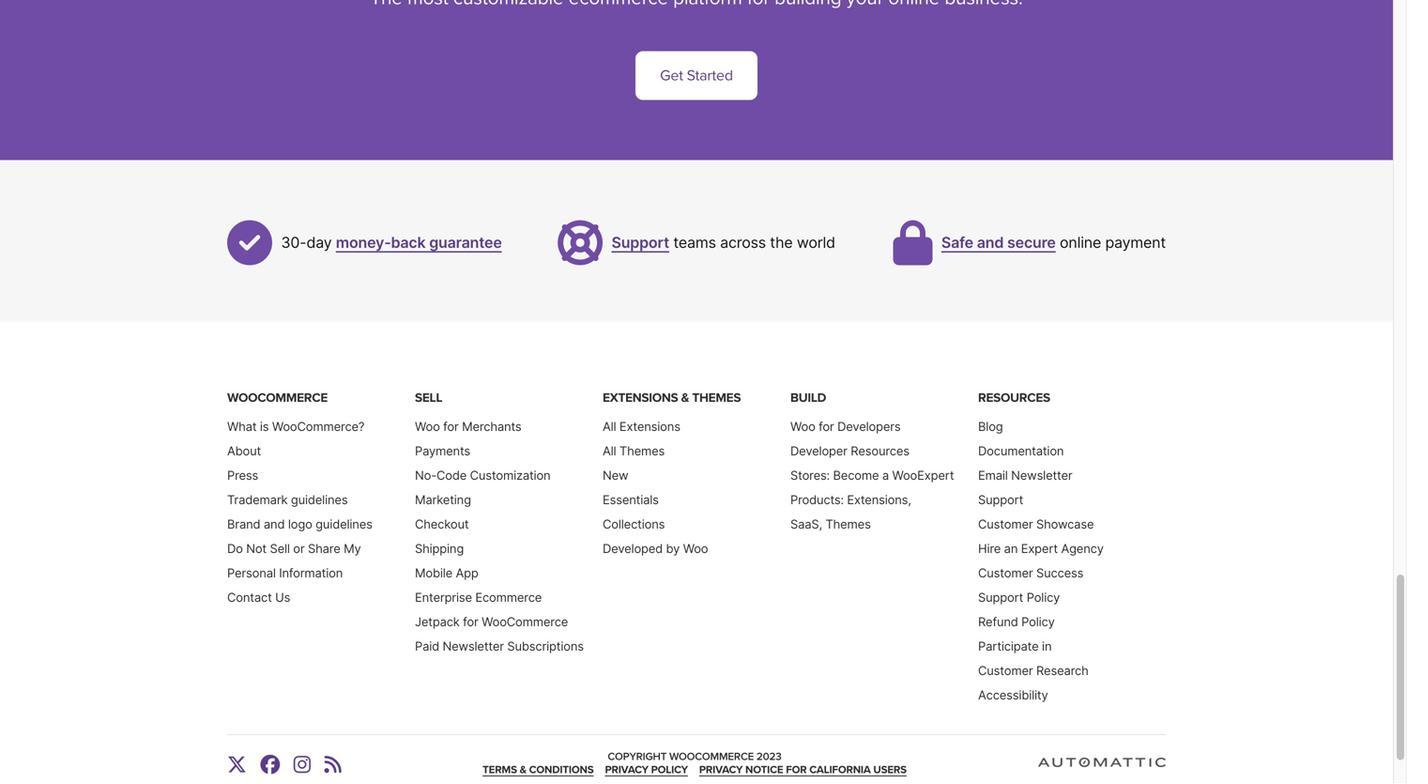 Task type: locate. For each thing, give the bounding box(es) containing it.
started
[[687, 67, 733, 85]]

newsletter down documentation link
[[1011, 468, 1073, 483]]

2 vertical spatial policy
[[651, 764, 688, 777]]

subscriptions
[[507, 639, 584, 654]]

extensions
[[603, 390, 678, 406], [620, 419, 681, 434]]

resources up the 'stores: become a wooexpert' 'link' on the bottom right of page
[[851, 444, 910, 458]]

support link down email
[[978, 493, 1024, 507]]

participate
[[978, 639, 1039, 654]]

press link
[[227, 468, 258, 483]]

developed
[[603, 541, 663, 556]]

essentials
[[603, 493, 659, 507]]

0 vertical spatial and
[[977, 233, 1004, 252]]

0 horizontal spatial privacy
[[605, 764, 649, 777]]

2 vertical spatial woocommerce
[[669, 750, 754, 763]]

1 vertical spatial policy
[[1022, 615, 1055, 629]]

customer showcase link
[[978, 517, 1094, 532]]

themes left build
[[692, 390, 741, 406]]

policy for privacy policy
[[651, 764, 688, 777]]

0 vertical spatial sell
[[415, 390, 442, 406]]

about link
[[227, 444, 261, 458]]

copyright woocommerce 2023 terms & conditions
[[483, 750, 782, 777]]

support left teams
[[612, 233, 669, 252]]

for down enterprise ecommerce link
[[463, 615, 479, 629]]

developed by woo link
[[603, 541, 708, 556]]

jetpack for woocommerce
[[415, 615, 568, 629]]

participate in customer research
[[978, 639, 1089, 678]]

privacy notice for california users link
[[699, 764, 907, 777]]

marketing
[[415, 493, 471, 507]]

extensions up all extensions 'link'
[[603, 390, 678, 406]]

do not sell or share my personal information
[[227, 541, 361, 580]]

developer resources
[[791, 444, 910, 458]]

2 vertical spatial support
[[978, 590, 1024, 605]]

support up refund
[[978, 590, 1024, 605]]

0 horizontal spatial and
[[264, 517, 285, 532]]

support down email
[[978, 493, 1024, 507]]

for up payments link on the left bottom
[[443, 419, 459, 434]]

2023
[[757, 750, 782, 763]]

& inside copyright woocommerce 2023 terms & conditions
[[520, 764, 527, 777]]

safe and secure online payment
[[942, 233, 1166, 252]]

money-back guarantee link
[[336, 233, 502, 252]]

woo for sell
[[415, 419, 440, 434]]

all up "all themes"
[[603, 419, 616, 434]]

conditions
[[529, 764, 594, 777]]

policy down copyright
[[651, 764, 688, 777]]

guidelines up my in the left of the page
[[316, 517, 373, 532]]

1 horizontal spatial and
[[977, 233, 1004, 252]]

a wooexpert
[[882, 468, 954, 483]]

payments link
[[415, 444, 470, 458]]

stores:
[[791, 468, 830, 483]]

developer
[[791, 444, 848, 458]]

support for support
[[978, 493, 1024, 507]]

privacy down copyright
[[605, 764, 649, 777]]

sell left the or
[[270, 541, 290, 556]]

trademark guidelines
[[227, 493, 348, 507]]

payment
[[1106, 233, 1166, 252]]

1 all from the top
[[603, 419, 616, 434]]

support policy link
[[978, 590, 1060, 605]]

for for merchants
[[443, 419, 459, 434]]

become
[[833, 468, 879, 483]]

policy down customer success link
[[1027, 590, 1060, 605]]

guidelines up logo
[[291, 493, 348, 507]]

extensions up "all themes"
[[620, 419, 681, 434]]

woocommerce down ecommerce
[[482, 615, 568, 629]]

products:
[[791, 493, 844, 507]]

terms & conditions link
[[483, 764, 594, 777]]

and for safe
[[977, 233, 1004, 252]]

1 privacy from the left
[[605, 764, 649, 777]]

all
[[603, 419, 616, 434], [603, 444, 616, 458]]

support link
[[612, 233, 669, 252], [978, 493, 1024, 507]]

customer down an
[[978, 566, 1033, 580]]

marketing link
[[415, 493, 471, 507]]

0 vertical spatial themes
[[692, 390, 741, 406]]

1 vertical spatial themes
[[620, 444, 665, 458]]

for
[[443, 419, 459, 434], [819, 419, 834, 434], [463, 615, 479, 629], [786, 764, 807, 777]]

for for developers
[[819, 419, 834, 434]]

newsletter down "jetpack for woocommerce" link
[[443, 639, 504, 654]]

terms
[[483, 764, 517, 777]]

0 vertical spatial all
[[603, 419, 616, 434]]

0 vertical spatial newsletter
[[1011, 468, 1073, 483]]

1 horizontal spatial resources
[[978, 390, 1051, 406]]

0 vertical spatial policy
[[1027, 590, 1060, 605]]

paid newsletter subscriptions
[[415, 639, 584, 654]]

1 horizontal spatial privacy
[[699, 764, 743, 777]]

sell
[[415, 390, 442, 406], [270, 541, 290, 556]]

about
[[227, 444, 261, 458]]

support for support teams across the world
[[612, 233, 669, 252]]

2 horizontal spatial woo
[[791, 419, 816, 434]]

all up new "link"
[[603, 444, 616, 458]]

essentials link
[[603, 493, 659, 507]]

accessibility link
[[978, 688, 1048, 702]]

0 vertical spatial resources
[[978, 390, 1051, 406]]

privacy policy
[[605, 764, 688, 777]]

copyright
[[608, 750, 667, 763]]

0 vertical spatial support link
[[612, 233, 669, 252]]

refund
[[978, 615, 1018, 629]]

1 horizontal spatial woo
[[683, 541, 708, 556]]

customer for customer success
[[978, 566, 1033, 580]]

0 horizontal spatial sell
[[270, 541, 290, 556]]

0 horizontal spatial woo
[[415, 419, 440, 434]]

brand and logo guidelines
[[227, 517, 373, 532]]

support teams across the world
[[612, 233, 836, 252]]

1 horizontal spatial sell
[[415, 390, 442, 406]]

0 vertical spatial support
[[612, 233, 669, 252]]

0 vertical spatial customer
[[978, 517, 1033, 532]]

1 horizontal spatial newsletter
[[1011, 468, 1073, 483]]

2 horizontal spatial woocommerce
[[669, 750, 754, 763]]

1 customer from the top
[[978, 517, 1033, 532]]

0 vertical spatial woocommerce
[[227, 390, 328, 406]]

0 vertical spatial &
[[681, 390, 689, 406]]

sell inside do not sell or share my personal information
[[270, 541, 290, 556]]

themes down all extensions 'link'
[[620, 444, 665, 458]]

privacy notice for california users
[[699, 764, 907, 777]]

1 vertical spatial &
[[520, 764, 527, 777]]

an automattic company link
[[1038, 758, 1341, 778]]

guidelines
[[291, 493, 348, 507], [316, 517, 373, 532]]

1 vertical spatial all
[[603, 444, 616, 458]]

and
[[977, 233, 1004, 252], [264, 517, 285, 532]]

resources
[[978, 390, 1051, 406], [851, 444, 910, 458]]

privacy
[[605, 764, 649, 777], [699, 764, 743, 777]]

and left logo
[[264, 517, 285, 532]]

newsletter for email
[[1011, 468, 1073, 483]]

0 horizontal spatial resources
[[851, 444, 910, 458]]

1 horizontal spatial themes
[[692, 390, 741, 406]]

1 vertical spatial support link
[[978, 493, 1024, 507]]

2 customer from the top
[[978, 566, 1033, 580]]

0 horizontal spatial newsletter
[[443, 639, 504, 654]]

policy up in
[[1022, 615, 1055, 629]]

woo for developers
[[791, 419, 901, 434]]

participate in customer research link
[[978, 639, 1089, 678]]

1 vertical spatial support
[[978, 493, 1024, 507]]

woo down build
[[791, 419, 816, 434]]

2 privacy from the left
[[699, 764, 743, 777]]

0 horizontal spatial support link
[[612, 233, 669, 252]]

day
[[306, 233, 332, 252]]

and right "safe"
[[977, 233, 1004, 252]]

policy
[[1027, 590, 1060, 605], [1022, 615, 1055, 629], [651, 764, 688, 777]]

email newsletter link
[[978, 468, 1073, 483]]

woo
[[415, 419, 440, 434], [791, 419, 816, 434], [683, 541, 708, 556]]

customer showcase
[[978, 517, 1094, 532]]

woo right by
[[683, 541, 708, 556]]

jetpack
[[415, 615, 460, 629]]

policy for refund policy
[[1022, 615, 1055, 629]]

customer research
[[978, 664, 1089, 678]]

woo up payments
[[415, 419, 440, 434]]

us
[[275, 590, 290, 605]]

2 all from the top
[[603, 444, 616, 458]]

an
[[1166, 759, 1186, 778]]

1 vertical spatial sell
[[270, 541, 290, 556]]

all extensions link
[[603, 419, 681, 434]]

privacy left "notice"
[[699, 764, 743, 777]]

support link left teams
[[612, 233, 669, 252]]

extensions & themes
[[603, 390, 741, 406]]

developers
[[838, 419, 901, 434]]

woocommerce up is
[[227, 390, 328, 406]]

email
[[978, 468, 1008, 483]]

0 horizontal spatial woocommerce
[[227, 390, 328, 406]]

1 vertical spatial and
[[264, 517, 285, 532]]

&
[[681, 390, 689, 406], [520, 764, 527, 777]]

0 horizontal spatial &
[[520, 764, 527, 777]]

1 vertical spatial newsletter
[[443, 639, 504, 654]]

all themes
[[603, 444, 665, 458]]

1 vertical spatial customer
[[978, 566, 1033, 580]]

accessibility
[[978, 688, 1048, 702]]

woo for developers link
[[791, 419, 901, 434]]

get started
[[660, 67, 733, 85]]

newsletter
[[1011, 468, 1073, 483], [443, 639, 504, 654]]

for up developer
[[819, 419, 834, 434]]

1 vertical spatial resources
[[851, 444, 910, 458]]

customer up an
[[978, 517, 1033, 532]]

collections
[[603, 517, 665, 532]]

1 vertical spatial woocommerce
[[482, 615, 568, 629]]

resources up blog link
[[978, 390, 1051, 406]]

1 horizontal spatial support link
[[978, 493, 1024, 507]]

woocommerce up "notice"
[[669, 750, 754, 763]]

sell up woo for merchants link on the left
[[415, 390, 442, 406]]

for for woocommerce
[[463, 615, 479, 629]]



Task type: describe. For each thing, give the bounding box(es) containing it.
support for support policy
[[978, 590, 1024, 605]]

shipping link
[[415, 541, 464, 556]]

users
[[874, 764, 907, 777]]

customer for customer showcase
[[978, 517, 1033, 532]]

1 horizontal spatial woocommerce
[[482, 615, 568, 629]]

mobile
[[415, 566, 453, 580]]

0 vertical spatial guidelines
[[291, 493, 348, 507]]

blog link
[[978, 419, 1003, 434]]

trademark guidelines link
[[227, 493, 348, 507]]

all for all extensions
[[603, 419, 616, 434]]

paid newsletter subscriptions link
[[415, 639, 584, 654]]

customization
[[470, 468, 551, 483]]

woocommerce inside copyright woocommerce 2023 terms & conditions
[[669, 750, 754, 763]]

customer success
[[978, 566, 1084, 580]]

or
[[293, 541, 305, 556]]

enterprise ecommerce link
[[415, 590, 542, 605]]

for right "notice"
[[786, 764, 807, 777]]

code
[[437, 468, 467, 483]]

jetpack for woocommerce link
[[415, 615, 568, 629]]

new link
[[603, 468, 629, 483]]

enterprise
[[415, 590, 472, 605]]

1 horizontal spatial &
[[681, 390, 689, 406]]

hire an expert agency
[[978, 541, 1104, 556]]

new
[[603, 468, 629, 483]]

money-
[[336, 233, 391, 252]]

merchants
[[462, 419, 522, 434]]

products: extensions, saas, themes
[[791, 493, 911, 532]]

privacy for privacy policy
[[605, 764, 649, 777]]

company
[[1274, 759, 1341, 778]]

shipping
[[415, 541, 464, 556]]

share
[[308, 541, 340, 556]]

showcase
[[1037, 517, 1094, 532]]

30-day money-back guarantee
[[281, 233, 502, 252]]

all extensions
[[603, 419, 681, 434]]

the
[[770, 233, 793, 252]]

do not sell or share my personal information link
[[227, 541, 361, 580]]

developer resources link
[[791, 444, 910, 458]]

privacy policy link
[[605, 764, 688, 777]]

contact us
[[227, 590, 290, 605]]

teams
[[674, 233, 716, 252]]

hire
[[978, 541, 1001, 556]]

hire an expert agency link
[[978, 541, 1104, 556]]

world
[[797, 233, 836, 252]]

online
[[1060, 233, 1101, 252]]

trademark
[[227, 493, 288, 507]]

no-
[[415, 468, 437, 483]]

all for all themes
[[603, 444, 616, 458]]

personal information
[[227, 566, 343, 580]]

0 vertical spatial extensions
[[603, 390, 678, 406]]

agency
[[1061, 541, 1104, 556]]

stores: become a wooexpert
[[791, 468, 954, 483]]

customer success link
[[978, 566, 1084, 580]]

do
[[227, 541, 243, 556]]

privacy for privacy notice for california users
[[699, 764, 743, 777]]

app
[[456, 566, 479, 580]]

checkout
[[415, 517, 469, 532]]

newsletter for paid
[[443, 639, 504, 654]]

mobile app link
[[415, 566, 479, 580]]

paid
[[415, 639, 439, 654]]

policy for support policy
[[1027, 590, 1060, 605]]

saas, themes
[[791, 517, 871, 532]]

extensions,
[[847, 493, 911, 507]]

an automattic company
[[1166, 759, 1341, 778]]

1 vertical spatial extensions
[[620, 419, 681, 434]]

secure
[[1007, 233, 1056, 252]]

documentation
[[978, 444, 1064, 458]]

mobile app
[[415, 566, 479, 580]]

safe
[[942, 233, 974, 252]]

refund policy
[[978, 615, 1055, 629]]

refund policy link
[[978, 615, 1055, 629]]

1 vertical spatial guidelines
[[316, 517, 373, 532]]

success
[[1037, 566, 1084, 580]]

woo for merchants link
[[415, 419, 522, 434]]

in
[[1042, 639, 1052, 654]]

logo
[[288, 517, 312, 532]]

my
[[344, 541, 361, 556]]

0 horizontal spatial themes
[[620, 444, 665, 458]]

contact
[[227, 590, 272, 605]]

get
[[660, 67, 683, 85]]

is
[[260, 419, 269, 434]]

30-
[[281, 233, 307, 252]]

and for brand
[[264, 517, 285, 532]]

support policy
[[978, 590, 1060, 605]]

get started link
[[636, 51, 758, 100]]

woo for build
[[791, 419, 816, 434]]

automattic
[[1190, 759, 1271, 778]]

safe and secure link
[[942, 233, 1056, 252]]

no-code customization link
[[415, 468, 551, 483]]



Task type: vqa. For each thing, say whether or not it's contained in the screenshot.
2023
yes



